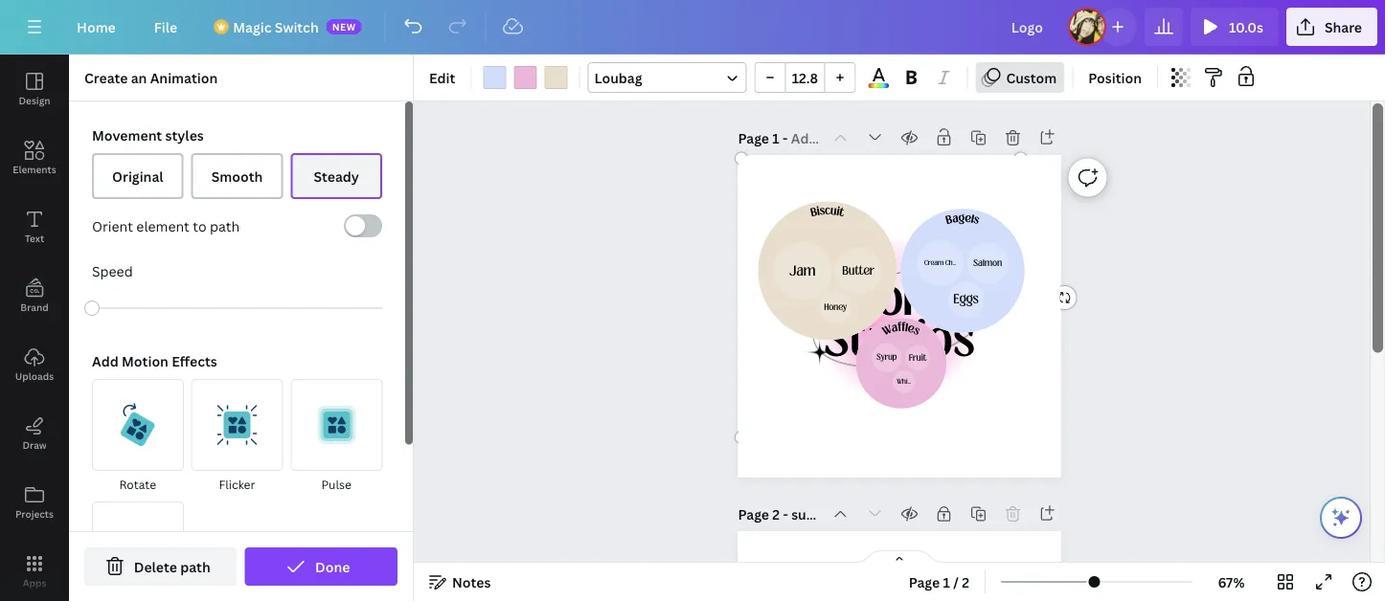 Task type: locate. For each thing, give the bounding box(es) containing it.
2
[[772, 505, 780, 523], [962, 573, 969, 591]]

edit
[[429, 68, 455, 87]]

main menu bar
[[0, 0, 1385, 55]]

1 inside the page 1 / 2 button
[[943, 573, 950, 591]]

2 vertical spatial page
[[909, 573, 940, 591]]

steady
[[314, 167, 359, 185]]

path right to
[[210, 217, 240, 235]]

1 vertical spatial 2
[[962, 573, 969, 591]]

0 vertical spatial 1
[[772, 129, 779, 147]]

add motion effects
[[92, 352, 217, 370]]

original button
[[92, 153, 184, 199]]

color group
[[479, 62, 571, 93]]

delete path
[[134, 558, 210, 576]]

0 vertical spatial -
[[783, 129, 788, 147]]

create an animation
[[84, 68, 218, 87]]

apps button
[[0, 537, 69, 602]]

group
[[754, 62, 856, 93]]

orient
[[92, 217, 133, 235]]

2 - from the top
[[783, 505, 788, 523]]

projects
[[15, 508, 54, 521]]

styles
[[165, 126, 204, 144]]

orient element to path
[[92, 217, 240, 235]]

page
[[738, 129, 769, 147], [738, 505, 769, 523], [909, 573, 940, 591]]

#cfddff image
[[483, 66, 506, 89], [483, 66, 506, 89]]

share button
[[1286, 8, 1377, 46]]

10.0s button
[[1191, 8, 1279, 46]]

delete
[[134, 558, 177, 576]]

draw
[[22, 439, 47, 452]]

page 1 / 2
[[909, 573, 969, 591]]

loubag
[[594, 68, 642, 87]]

1 horizontal spatial 2
[[962, 573, 969, 591]]

#f4b3db image
[[514, 66, 537, 89], [514, 66, 537, 89]]

1 vertical spatial page title text field
[[791, 505, 819, 524]]

1 - from the top
[[783, 129, 788, 147]]

effects
[[172, 352, 217, 370]]

- for page 1 -
[[783, 129, 788, 147]]

1 vertical spatial path
[[180, 558, 210, 576]]

0 vertical spatial page title text field
[[791, 128, 819, 148]]

side panel tab list
[[0, 55, 69, 602]]

path right delete
[[180, 558, 210, 576]]

text
[[25, 232, 44, 245]]

draw button
[[0, 399, 69, 468]]

2 inside button
[[962, 573, 969, 591]]

an
[[131, 68, 147, 87]]

apps
[[23, 577, 46, 590]]

0 horizontal spatial 1
[[772, 129, 779, 147]]

pulse button
[[291, 379, 383, 494]]

1 vertical spatial 1
[[943, 573, 950, 591]]

movement styles
[[92, 126, 204, 144]]

1 vertical spatial -
[[783, 505, 788, 523]]

-
[[783, 129, 788, 147], [783, 505, 788, 523]]

file
[[154, 18, 177, 36]]

page title text field for page 1 -
[[791, 128, 819, 148]]

1 vertical spatial page
[[738, 505, 769, 523]]

67% button
[[1200, 567, 1263, 598]]

magic
[[233, 18, 272, 36]]

Design title text field
[[996, 8, 1060, 46]]

- for page 2 -
[[783, 505, 788, 523]]

toro
[[850, 269, 949, 330], [850, 269, 949, 330]]

path
[[210, 217, 240, 235], [180, 558, 210, 576]]

1
[[772, 129, 779, 147], [943, 573, 950, 591]]

studios
[[824, 310, 975, 371], [824, 310, 975, 371]]

done button
[[245, 548, 398, 586]]

Page title text field
[[791, 128, 819, 148], [791, 505, 819, 524]]

design
[[19, 94, 50, 107]]

#ebdecb image
[[544, 66, 567, 89], [544, 66, 567, 89]]

smooth
[[211, 167, 263, 185]]

home link
[[61, 8, 131, 46]]

pulse image
[[291, 379, 383, 471]]

show pages image
[[853, 550, 945, 565]]

motion
[[122, 352, 169, 370]]

0 vertical spatial page
[[738, 129, 769, 147]]

custom
[[1006, 68, 1057, 87]]

1 horizontal spatial 1
[[943, 573, 950, 591]]

done
[[315, 558, 350, 576]]

0 vertical spatial 2
[[772, 505, 780, 523]]

home
[[77, 18, 116, 36]]



Task type: vqa. For each thing, say whether or not it's contained in the screenshot.
list
no



Task type: describe. For each thing, give the bounding box(es) containing it.
67%
[[1218, 573, 1245, 591]]

position
[[1088, 68, 1142, 87]]

page 1 -
[[738, 129, 791, 147]]

0 vertical spatial path
[[210, 217, 240, 235]]

elements button
[[0, 124, 69, 193]]

color range image
[[868, 84, 889, 88]]

path inside button
[[180, 558, 210, 576]]

1 for -
[[772, 129, 779, 147]]

/
[[953, 573, 959, 591]]

file button
[[139, 8, 193, 46]]

switch
[[275, 18, 319, 36]]

projects button
[[0, 468, 69, 537]]

create
[[84, 68, 128, 87]]

element
[[136, 217, 189, 235]]

10.0s
[[1229, 18, 1263, 36]]

animation
[[150, 68, 218, 87]]

magic switch
[[233, 18, 319, 36]]

new
[[332, 20, 356, 33]]

canva assistant image
[[1330, 507, 1353, 530]]

delete path button
[[84, 548, 237, 586]]

1 for /
[[943, 573, 950, 591]]

brand button
[[0, 262, 69, 330]]

notes
[[452, 573, 491, 591]]

flicker image
[[191, 379, 283, 471]]

brand
[[20, 301, 49, 314]]

custom button
[[975, 62, 1064, 93]]

uploads
[[15, 370, 54, 383]]

share
[[1325, 18, 1362, 36]]

page 1 / 2 button
[[901, 567, 977, 598]]

notes button
[[421, 567, 499, 598]]

add
[[92, 352, 118, 370]]

flicker
[[219, 477, 255, 492]]

flicker button
[[191, 379, 283, 494]]

steady button
[[291, 153, 382, 199]]

uploads button
[[0, 330, 69, 399]]

text button
[[0, 193, 69, 262]]

page inside button
[[909, 573, 940, 591]]

page 2 -
[[738, 505, 791, 523]]

edit button
[[421, 62, 463, 93]]

elements
[[13, 163, 56, 176]]

smooth button
[[191, 153, 283, 199]]

original
[[112, 167, 163, 185]]

loubag button
[[588, 62, 747, 93]]

speed
[[92, 262, 133, 280]]

rotate button
[[92, 379, 184, 494]]

page for page 2
[[738, 505, 769, 523]]

– – number field
[[792, 68, 818, 87]]

0 horizontal spatial 2
[[772, 505, 780, 523]]

to
[[193, 217, 206, 235]]

position button
[[1081, 62, 1149, 93]]

rotate image
[[92, 379, 184, 471]]

rotate
[[119, 477, 156, 492]]

design button
[[0, 55, 69, 124]]

page title text field for page 2 -
[[791, 505, 819, 524]]

page for page 1
[[738, 129, 769, 147]]

movement
[[92, 126, 162, 144]]

pulse
[[321, 477, 351, 492]]

wiggle image
[[92, 502, 184, 594]]



